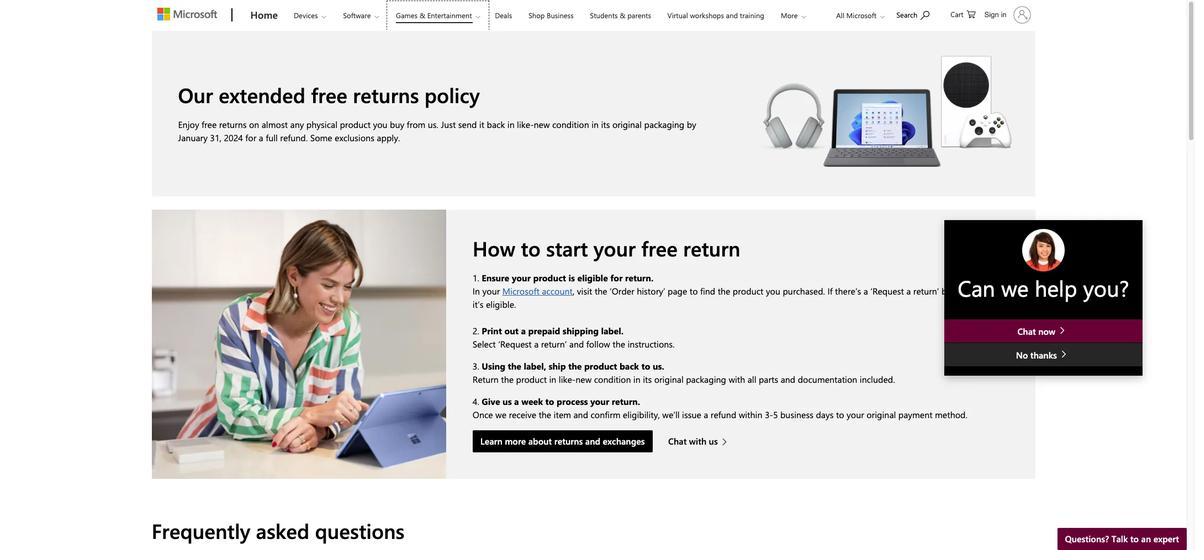 Task type: locate. For each thing, give the bounding box(es) containing it.
0 vertical spatial packaging
[[644, 119, 684, 130]]

process
[[557, 396, 588, 408]]

microsoft up eligible.
[[502, 286, 539, 297]]

in
[[1001, 10, 1006, 19], [507, 119, 515, 130], [592, 119, 599, 130], [549, 374, 556, 386], [633, 374, 641, 386]]

questions
[[315, 518, 405, 545]]

0 horizontal spatial like-
[[517, 119, 534, 130]]

return' down prepaid
[[541, 339, 567, 350]]

like- down ship
[[559, 374, 576, 386]]

0 horizontal spatial return'
[[541, 339, 567, 350]]

1 horizontal spatial return'
[[913, 286, 939, 297]]

returns up buy in the top left of the page
[[353, 81, 419, 108]]

condition inside 3. using the label, ship the product back to us. return the product in like-new condition in its original packaging with all parts and documentation included.
[[594, 374, 631, 386]]

your right days
[[847, 409, 864, 421]]

& left 'parents'
[[620, 10, 625, 20]]

2 horizontal spatial free
[[641, 235, 678, 262]]

0 horizontal spatial new
[[534, 119, 550, 130]]

virtual
[[667, 10, 688, 20]]

learn more about returns and exchanges link
[[473, 431, 653, 453]]

you inside , visit the 'order history' page to find the product you purchased. if there's a 'request a return' button next to it, it's eligible.
[[766, 286, 780, 297]]

you up apply.
[[373, 119, 387, 130]]

return' inside 2. print out a prepaid shipping label. select 'request a return' and follow the instructions.
[[541, 339, 567, 350]]

1 vertical spatial return.
[[612, 396, 640, 408]]

the inside 4. give us a week to process your return. once we receive the item and confirm eligibility, we'll issue a refund within 3-5 business days to your original payment method.
[[539, 409, 551, 421]]

a up receive
[[514, 396, 519, 408]]

0 horizontal spatial us
[[503, 396, 512, 408]]

0 horizontal spatial you
[[373, 119, 387, 130]]

you?
[[1083, 273, 1129, 303]]

new inside enjoy free returns on almost any physical product you buy from us. just send it back in like-new condition in its original packaging by january 31, 2024 for a full refund. some exclusions apply.
[[534, 119, 550, 130]]

we down give
[[495, 409, 506, 421]]

for down on
[[245, 132, 256, 144]]

1 horizontal spatial new
[[576, 374, 592, 386]]

a down prepaid
[[534, 339, 539, 350]]

with left all
[[729, 374, 745, 386]]

workshops
[[690, 10, 724, 20]]

our extended free returns policy
[[178, 81, 480, 108]]

0 vertical spatial like-
[[517, 119, 534, 130]]

chat down the we'll at the right of the page
[[668, 436, 687, 448]]

free up history'
[[641, 235, 678, 262]]

back down the instructions.
[[620, 361, 639, 372]]

to left an
[[1130, 533, 1139, 545]]

chat
[[1017, 325, 1036, 337], [668, 436, 687, 448]]

1 horizontal spatial free
[[311, 81, 347, 108]]

1 vertical spatial original
[[654, 374, 684, 386]]

1 vertical spatial return'
[[541, 339, 567, 350]]

2 & from the left
[[620, 10, 625, 20]]

1 vertical spatial back
[[620, 361, 639, 372]]

0 horizontal spatial &
[[420, 10, 425, 20]]

0 vertical spatial chat
[[1017, 325, 1036, 337]]

& right games
[[420, 10, 425, 20]]

1 horizontal spatial original
[[654, 374, 684, 386]]

free inside enjoy free returns on almost any physical product you buy from us. just send it back in like-new condition in its original packaging by january 31, 2024 for a full refund. some exclusions apply.
[[202, 119, 217, 130]]

it,
[[1000, 286, 1007, 297]]

returns for our extended free returns policy
[[353, 81, 419, 108]]

we inside 4. give us a week to process your return. once we receive the item and confirm eligibility, we'll issue a refund within 3-5 business days to your original payment method.
[[495, 409, 506, 421]]

a right "issue"
[[704, 409, 708, 421]]

you left purchased. on the right
[[766, 286, 780, 297]]

2 vertical spatial original
[[867, 409, 896, 421]]

0 vertical spatial microsoft
[[846, 10, 877, 20]]

buy
[[390, 119, 404, 130]]

0 vertical spatial for
[[245, 132, 256, 144]]

the left "label,"
[[508, 361, 521, 372]]

more
[[781, 10, 798, 20]]

like- right it
[[517, 119, 534, 130]]

1 horizontal spatial us
[[709, 436, 718, 448]]

0 vertical spatial 'request
[[871, 286, 904, 297]]

and down shipping at bottom
[[569, 339, 584, 350]]

1 horizontal spatial with
[[729, 374, 745, 386]]

on
[[249, 119, 259, 130]]

by
[[687, 119, 696, 130]]

us for give
[[503, 396, 512, 408]]

1 vertical spatial you
[[766, 286, 780, 297]]

to left 'start'
[[521, 235, 541, 262]]

0 horizontal spatial packaging
[[644, 119, 684, 130]]

1 horizontal spatial you
[[766, 286, 780, 297]]

0 vertical spatial back
[[487, 119, 505, 130]]

0 horizontal spatial 'request
[[498, 339, 532, 350]]

0 horizontal spatial original
[[612, 119, 642, 130]]

1 horizontal spatial packaging
[[686, 374, 726, 386]]

0 vertical spatial condition
[[552, 119, 589, 130]]

0 vertical spatial with
[[729, 374, 745, 386]]

a left "button"
[[906, 286, 911, 297]]

returns up 2024
[[219, 119, 247, 130]]

1 horizontal spatial returns
[[353, 81, 419, 108]]

the right ship
[[568, 361, 582, 372]]

1 & from the left
[[420, 10, 425, 20]]

1 horizontal spatial chat
[[1017, 325, 1036, 337]]

about
[[528, 436, 552, 448]]

to right days
[[836, 409, 844, 421]]

back
[[487, 119, 505, 130], [620, 361, 639, 372]]

0 vertical spatial return.
[[625, 272, 653, 284]]

1 horizontal spatial we
[[1001, 273, 1029, 303]]

print
[[482, 325, 502, 337]]

0 vertical spatial returns
[[353, 81, 419, 108]]

1 vertical spatial condition
[[594, 374, 631, 386]]

free up physical
[[311, 81, 347, 108]]

refund.
[[280, 132, 308, 144]]

more button
[[772, 1, 815, 30]]

'request right there's
[[871, 286, 904, 297]]

a
[[259, 132, 263, 144], [864, 286, 868, 297], [906, 286, 911, 297], [521, 325, 526, 337], [534, 339, 539, 350], [514, 396, 519, 408], [704, 409, 708, 421]]

us down refund
[[709, 436, 718, 448]]

1 vertical spatial us
[[709, 436, 718, 448]]

to down the instructions.
[[641, 361, 650, 372]]

return. up 'eligibility,'
[[612, 396, 640, 408]]

0 horizontal spatial condition
[[552, 119, 589, 130]]

product right find
[[733, 286, 764, 297]]

home
[[250, 8, 278, 22]]

help
[[1035, 273, 1077, 303]]

product inside , visit the 'order history' page to find the product you purchased. if there's a 'request a return' button next to it, it's eligible.
[[733, 286, 764, 297]]

0 horizontal spatial returns
[[219, 119, 247, 130]]

back right it
[[487, 119, 505, 130]]

chat with us link
[[668, 431, 733, 453]]

visit
[[577, 286, 592, 297]]

games & entertainment button
[[387, 1, 489, 30]]

returns inside enjoy free returns on almost any physical product you buy from us. just send it back in like-new condition in its original packaging by january 31, 2024 for a full refund. some exclusions apply.
[[219, 119, 247, 130]]

2 vertical spatial returns
[[554, 436, 583, 448]]

to left find
[[690, 286, 698, 297]]

1 vertical spatial for
[[610, 272, 623, 284]]

the down using
[[501, 374, 514, 386]]

send
[[458, 119, 477, 130]]

the
[[595, 286, 607, 297], [718, 286, 730, 297], [613, 339, 625, 350], [508, 361, 521, 372], [568, 361, 582, 372], [501, 374, 514, 386], [539, 409, 551, 421]]

parents
[[627, 10, 651, 20]]

1 horizontal spatial &
[[620, 10, 625, 20]]

exclusions
[[335, 132, 374, 144]]

1 horizontal spatial us.
[[653, 361, 664, 372]]

us inside 4. give us a week to process your return. once we receive the item and confirm eligibility, we'll issue a refund within 3-5 business days to your original payment method.
[[503, 396, 512, 408]]

shipping
[[563, 325, 599, 337]]

your
[[594, 235, 636, 262], [512, 272, 531, 284], [482, 286, 500, 297], [590, 396, 609, 408], [847, 409, 864, 421]]

a inside enjoy free returns on almost any physical product you buy from us. just send it back in like-new condition in its original packaging by january 31, 2024 for a full refund. some exclusions apply.
[[259, 132, 263, 144]]

0 horizontal spatial microsoft
[[502, 286, 539, 297]]

return' left "button"
[[913, 286, 939, 297]]

packaging
[[644, 119, 684, 130], [686, 374, 726, 386]]

1 vertical spatial microsoft
[[502, 286, 539, 297]]

packaging up 4. give us a week to process your return. once we receive the item and confirm eligibility, we'll issue a refund within 3-5 business days to your original payment method.
[[686, 374, 726, 386]]

1 horizontal spatial its
[[643, 374, 652, 386]]

chat now
[[1017, 325, 1058, 337]]

return. inside 4. give us a week to process your return. once we receive the item and confirm eligibility, we'll issue a refund within 3-5 business days to your original payment method.
[[612, 396, 640, 408]]

a left full on the left top
[[259, 132, 263, 144]]

original inside enjoy free returns on almost any physical product you buy from us. just send it back in like-new condition in its original packaging by january 31, 2024 for a full refund. some exclusions apply.
[[612, 119, 642, 130]]

next
[[970, 286, 987, 297]]

return. up history'
[[625, 272, 653, 284]]

return'
[[913, 286, 939, 297], [541, 339, 567, 350]]

0 vertical spatial original
[[612, 119, 642, 130]]

product down "label,"
[[516, 374, 547, 386]]

1 horizontal spatial 'request
[[871, 286, 904, 297]]

1 horizontal spatial for
[[610, 272, 623, 284]]

'request
[[871, 286, 904, 297], [498, 339, 532, 350]]

2.
[[473, 325, 479, 337]]

1 horizontal spatial microsoft
[[846, 10, 877, 20]]

back inside 3. using the label, ship the product back to us. return the product in like-new condition in its original packaging with all parts and documentation included.
[[620, 361, 639, 372]]

with inside 3. using the label, ship the product back to us. return the product in like-new condition in its original packaging with all parts and documentation included.
[[729, 374, 745, 386]]

1 horizontal spatial like-
[[559, 374, 576, 386]]

eligible.
[[486, 299, 516, 311]]

games & entertainment
[[396, 10, 472, 20]]

how to start your free return
[[473, 235, 740, 262]]

2 horizontal spatial returns
[[554, 436, 583, 448]]

3-
[[765, 409, 773, 421]]

learn
[[480, 436, 502, 448]]

we right next
[[1001, 273, 1029, 303]]

2024
[[224, 132, 243, 144]]

1 vertical spatial us.
[[653, 361, 664, 372]]

1 vertical spatial chat
[[668, 436, 687, 448]]

there's
[[835, 286, 861, 297]]

for up 'order
[[610, 272, 623, 284]]

0 horizontal spatial free
[[202, 119, 217, 130]]

condition
[[552, 119, 589, 130], [594, 374, 631, 386]]

0 vertical spatial its
[[601, 119, 610, 130]]

return.
[[625, 272, 653, 284], [612, 396, 640, 408]]

the down eligible
[[595, 286, 607, 297]]

the left item
[[539, 409, 551, 421]]

us. inside 3. using the label, ship the product back to us. return the product in like-new condition in its original packaging with all parts and documentation included.
[[653, 361, 664, 372]]

product up account
[[533, 272, 566, 284]]

1 vertical spatial like-
[[559, 374, 576, 386]]

1 vertical spatial we
[[495, 409, 506, 421]]

chat inside button
[[1017, 325, 1036, 337]]

it
[[479, 119, 484, 130]]

Search search field
[[891, 2, 941, 27]]

no thanks
[[1016, 350, 1059, 361]]

us. down the instructions.
[[653, 361, 664, 372]]

free up 31,
[[202, 119, 217, 130]]

within
[[739, 409, 762, 421]]

&
[[420, 10, 425, 20], [620, 10, 625, 20]]

expert
[[1153, 533, 1179, 545]]

returns down item
[[554, 436, 583, 448]]

shop business
[[528, 10, 574, 20]]

0 vertical spatial we
[[1001, 273, 1029, 303]]

chat left now
[[1017, 325, 1036, 337]]

to
[[521, 235, 541, 262], [690, 286, 698, 297], [989, 286, 998, 297], [641, 361, 650, 372], [545, 396, 554, 408], [836, 409, 844, 421], [1130, 533, 1139, 545]]

1. ensure your product is eligible for return. in your microsoft account
[[473, 272, 653, 297]]

deals
[[495, 10, 512, 20]]

1 vertical spatial returns
[[219, 119, 247, 130]]

free
[[311, 81, 347, 108], [202, 119, 217, 130], [641, 235, 678, 262]]

0 horizontal spatial its
[[601, 119, 610, 130]]

1 vertical spatial free
[[202, 119, 217, 130]]

included.
[[860, 374, 895, 386]]

product up exclusions
[[340, 119, 371, 130]]

2 horizontal spatial original
[[867, 409, 896, 421]]

us. left just at top left
[[428, 119, 439, 130]]

enjoy free returns on almost any physical product you buy from us. just send it back in like-new condition in its original packaging by january 31, 2024 for a full refund. some exclusions apply.
[[178, 119, 696, 144]]

& inside dropdown button
[[420, 10, 425, 20]]

0 horizontal spatial us.
[[428, 119, 439, 130]]

like- inside 3. using the label, ship the product back to us. return the product in like-new condition in its original packaging with all parts and documentation included.
[[559, 374, 576, 386]]

'request down out
[[498, 339, 532, 350]]

product inside 1. ensure your product is eligible for return. in your microsoft account
[[533, 272, 566, 284]]

to left it,
[[989, 286, 998, 297]]

january
[[178, 132, 208, 144]]

like-
[[517, 119, 534, 130], [559, 374, 576, 386]]

us. inside enjoy free returns on almost any physical product you buy from us. just send it back in like-new condition in its original packaging by january 31, 2024 for a full refund. some exclusions apply.
[[428, 119, 439, 130]]

the down label.
[[613, 339, 625, 350]]

microsoft right all
[[846, 10, 877, 20]]

1 horizontal spatial back
[[620, 361, 639, 372]]

0 vertical spatial us.
[[428, 119, 439, 130]]

and down process
[[573, 409, 588, 421]]

1 vertical spatial new
[[576, 374, 592, 386]]

us right give
[[503, 396, 512, 408]]

0 horizontal spatial for
[[245, 132, 256, 144]]

once
[[473, 409, 493, 421]]

0 vertical spatial us
[[503, 396, 512, 408]]

0 horizontal spatial back
[[487, 119, 505, 130]]

almost
[[262, 119, 288, 130]]

1 horizontal spatial condition
[[594, 374, 631, 386]]

and inside 3. using the label, ship the product back to us. return the product in like-new condition in its original packaging with all parts and documentation included.
[[781, 374, 795, 386]]

1 vertical spatial its
[[643, 374, 652, 386]]

packaging left by
[[644, 119, 684, 130]]

, visit the 'order history' page to find the product you purchased. if there's a 'request a return' button next to it, it's eligible.
[[473, 286, 1007, 311]]

instructions.
[[628, 339, 675, 350]]

and right parts
[[781, 374, 795, 386]]

and
[[726, 10, 738, 20], [569, 339, 584, 350], [781, 374, 795, 386], [573, 409, 588, 421], [585, 436, 600, 448]]

0 vertical spatial new
[[534, 119, 550, 130]]

0 vertical spatial you
[[373, 119, 387, 130]]

1 vertical spatial with
[[689, 436, 706, 448]]

0 horizontal spatial we
[[495, 409, 506, 421]]

with down "issue"
[[689, 436, 706, 448]]

1 vertical spatial 'request
[[498, 339, 532, 350]]

0 horizontal spatial chat
[[668, 436, 687, 448]]

'request inside 2. print out a prepaid shipping label. select 'request a return' and follow the instructions.
[[498, 339, 532, 350]]

1 vertical spatial packaging
[[686, 374, 726, 386]]

return' inside , visit the 'order history' page to find the product you purchased. if there's a 'request a return' button next to it, it's eligible.
[[913, 286, 939, 297]]

receive
[[509, 409, 536, 421]]

0 vertical spatial return'
[[913, 286, 939, 297]]



Task type: describe. For each thing, give the bounding box(es) containing it.
eligibility,
[[623, 409, 660, 421]]

microsoft account link
[[502, 286, 573, 297]]

& for games
[[420, 10, 425, 20]]

software
[[343, 10, 371, 20]]

entertainment
[[427, 10, 472, 20]]

account
[[542, 286, 573, 297]]

using
[[482, 361, 505, 372]]

chat now button
[[944, 319, 1143, 343]]

documentation
[[798, 374, 857, 386]]

deals link
[[490, 1, 517, 27]]

questions? talk to an expert
[[1065, 533, 1179, 545]]

we'll
[[662, 409, 680, 421]]

shop
[[528, 10, 545, 20]]

return
[[683, 235, 740, 262]]

eligible
[[577, 272, 608, 284]]

like- inside enjoy free returns on almost any physical product you buy from us. just send it back in like-new condition in its original packaging by january 31, 2024 for a full refund. some exclusions apply.
[[517, 119, 534, 130]]

your up eligible
[[594, 235, 636, 262]]

give
[[482, 396, 500, 408]]

original inside 3. using the label, ship the product back to us. return the product in like-new condition in its original packaging with all parts and documentation included.
[[654, 374, 684, 386]]

your up confirm
[[590, 396, 609, 408]]

the inside 2. print out a prepaid shipping label. select 'request a return' and follow the instructions.
[[613, 339, 625, 350]]

person smiling while using a surface device. image
[[152, 210, 446, 480]]

for inside 1. ensure your product is eligible for return. in your microsoft account
[[610, 272, 623, 284]]

search button
[[891, 2, 934, 27]]

devices
[[294, 10, 318, 20]]

software button
[[334, 1, 388, 30]]

frequently asked questions
[[152, 518, 405, 545]]

0 horizontal spatial with
[[689, 436, 706, 448]]

microsoft inside 1. ensure your product is eligible for return. in your microsoft account
[[502, 286, 539, 297]]

to right week
[[545, 396, 554, 408]]

cart link
[[951, 1, 976, 27]]

students
[[590, 10, 618, 20]]

return. inside 1. ensure your product is eligible for return. in your microsoft account
[[625, 272, 653, 284]]

all
[[748, 374, 756, 386]]

parts
[[759, 374, 778, 386]]

'request inside , visit the 'order history' page to find the product you purchased. if there's a 'request a return' button next to it, it's eligible.
[[871, 286, 904, 297]]

label,
[[524, 361, 546, 372]]

to inside questions? talk to an expert dropdown button
[[1130, 533, 1139, 545]]

chat for chat now
[[1017, 325, 1036, 337]]

your down ensure
[[482, 286, 500, 297]]

thanks
[[1030, 350, 1057, 361]]

page
[[668, 286, 687, 297]]

just
[[441, 119, 456, 130]]

follow
[[586, 339, 610, 350]]

all
[[836, 10, 844, 20]]

chat with us
[[668, 436, 718, 448]]

games
[[396, 10, 418, 20]]

its inside 3. using the label, ship the product back to us. return the product in like-new condition in its original packaging with all parts and documentation included.
[[643, 374, 652, 386]]

return
[[473, 374, 499, 386]]

you inside enjoy free returns on almost any physical product you buy from us. just send it back in like-new condition in its original packaging by january 31, 2024 for a full refund. some exclusions apply.
[[373, 119, 387, 130]]

new inside 3. using the label, ship the product back to us. return the product in like-new condition in its original packaging with all parts and documentation included.
[[576, 374, 592, 386]]

ship
[[549, 361, 566, 372]]

button
[[942, 286, 968, 297]]

0 vertical spatial free
[[311, 81, 347, 108]]

now
[[1038, 325, 1055, 337]]

find
[[700, 286, 715, 297]]

how
[[473, 235, 515, 262]]

back inside enjoy free returns on almost any physical product you buy from us. just send it back in like-new condition in its original packaging by january 31, 2024 for a full refund. some exclusions apply.
[[487, 119, 505, 130]]

a variety of surface devices. image
[[741, 31, 1035, 197]]

for inside enjoy free returns on almost any physical product you buy from us. just send it back in like-new condition in its original packaging by january 31, 2024 for a full refund. some exclusions apply.
[[245, 132, 256, 144]]

all microsoft button
[[827, 1, 890, 30]]

'order
[[610, 286, 634, 297]]

start
[[546, 235, 588, 262]]

sign in link
[[978, 2, 1035, 28]]

ensure
[[482, 272, 509, 284]]

exchanges
[[603, 436, 645, 448]]

3.
[[473, 361, 479, 372]]

sign in
[[985, 10, 1006, 19]]

microsoft inside 'dropdown button'
[[846, 10, 877, 20]]

purchased.
[[783, 286, 825, 297]]

31,
[[210, 132, 221, 144]]

your up microsoft account link
[[512, 272, 531, 284]]

no
[[1016, 350, 1028, 361]]

search
[[896, 10, 918, 19]]

cart
[[951, 9, 964, 19]]

condition inside enjoy free returns on almost any physical product you buy from us. just send it back in like-new condition in its original packaging by january 31, 2024 for a full refund. some exclusions apply.
[[552, 119, 589, 130]]

and inside 4. give us a week to process your return. once we receive the item and confirm eligibility, we'll issue a refund within 3-5 business days to your original payment method.
[[573, 409, 588, 421]]

returns for learn more about returns and exchanges
[[554, 436, 583, 448]]

history'
[[637, 286, 665, 297]]

microsoft image
[[157, 8, 217, 20]]

product inside enjoy free returns on almost any physical product you buy from us. just send it back in like-new condition in its original packaging by january 31, 2024 for a full refund. some exclusions apply.
[[340, 119, 371, 130]]

packaging inside enjoy free returns on almost any physical product you buy from us. just send it back in like-new condition in its original packaging by january 31, 2024 for a full refund. some exclusions apply.
[[644, 119, 684, 130]]

chat for chat with us
[[668, 436, 687, 448]]

home link
[[245, 1, 283, 30]]

students & parents
[[590, 10, 651, 20]]

2 vertical spatial free
[[641, 235, 678, 262]]

and down confirm
[[585, 436, 600, 448]]

frequently
[[152, 518, 250, 545]]

issue
[[682, 409, 701, 421]]

can
[[958, 273, 995, 303]]

& for students
[[620, 10, 625, 20]]

and left training
[[726, 10, 738, 20]]

no thanks button
[[944, 344, 1143, 367]]

the right find
[[718, 286, 730, 297]]

,
[[573, 286, 575, 297]]

original inside 4. give us a week to process your return. once we receive the item and confirm eligibility, we'll issue a refund within 3-5 business days to your original payment method.
[[867, 409, 896, 421]]

apply.
[[377, 132, 400, 144]]

and inside 2. print out a prepaid shipping label. select 'request a return' and follow the instructions.
[[569, 339, 584, 350]]

in
[[473, 286, 480, 297]]

it's
[[473, 299, 484, 311]]

any
[[290, 119, 304, 130]]

business
[[547, 10, 574, 20]]

us for with
[[709, 436, 718, 448]]

from
[[407, 119, 425, 130]]

a right there's
[[864, 286, 868, 297]]

sign
[[985, 10, 999, 19]]

a right out
[[521, 325, 526, 337]]

method.
[[935, 409, 968, 421]]

packaging inside 3. using the label, ship the product back to us. return the product in like-new condition in its original packaging with all parts and documentation included.
[[686, 374, 726, 386]]

learn more about returns and exchanges
[[480, 436, 645, 448]]

questions?
[[1065, 533, 1109, 545]]

product down follow
[[584, 361, 617, 372]]

out
[[504, 325, 519, 337]]

5
[[773, 409, 778, 421]]

shop business link
[[523, 1, 579, 27]]

physical
[[306, 119, 337, 130]]

2. print out a prepaid shipping label. select 'request a return' and follow the instructions.
[[473, 325, 675, 350]]

its inside enjoy free returns on almost any physical product you buy from us. just send it back in like-new condition in its original packaging by january 31, 2024 for a full refund. some exclusions apply.
[[601, 119, 610, 130]]

to inside 3. using the label, ship the product back to us. return the product in like-new condition in its original packaging with all parts and documentation included.
[[641, 361, 650, 372]]

extended
[[219, 81, 305, 108]]

business
[[780, 409, 814, 421]]

payment
[[898, 409, 933, 421]]

virtual workshops and training link
[[662, 1, 769, 27]]

prepaid
[[528, 325, 560, 337]]



Task type: vqa. For each thing, say whether or not it's contained in the screenshot.
third What from the bottom
no



